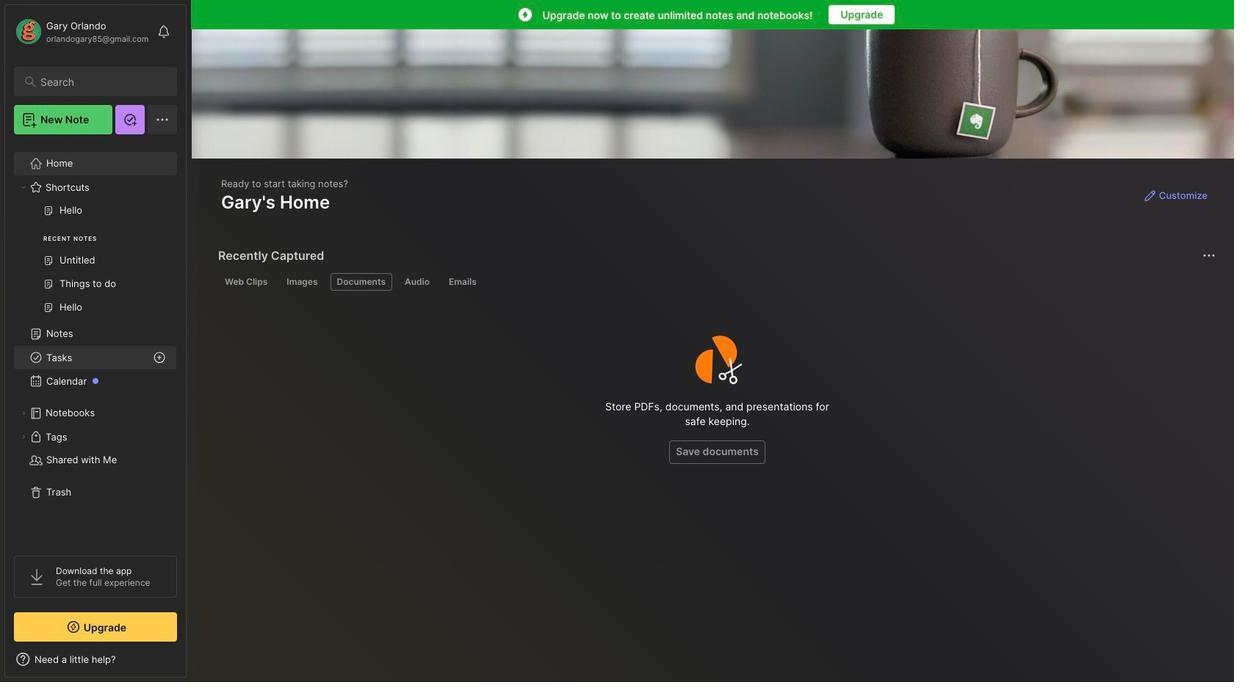 Task type: locate. For each thing, give the bounding box(es) containing it.
More actions field
[[1199, 245, 1220, 266]]

tab
[[218, 273, 274, 291], [280, 273, 324, 291], [330, 273, 392, 291], [398, 273, 436, 291], [442, 273, 483, 291]]

Account field
[[14, 17, 149, 46]]

2 tab from the left
[[280, 273, 324, 291]]

none search field inside main element
[[40, 73, 164, 90]]

group
[[14, 199, 176, 328]]

group inside main element
[[14, 199, 176, 328]]

4 tab from the left
[[398, 273, 436, 291]]

click to collapse image
[[186, 656, 197, 673]]

Search text field
[[40, 75, 164, 89]]

tab list
[[218, 273, 1214, 291]]

main element
[[0, 0, 191, 683]]

expand tags image
[[19, 433, 28, 442]]

tree
[[5, 143, 186, 543]]

None search field
[[40, 73, 164, 90]]

1 tab from the left
[[218, 273, 274, 291]]

tree inside main element
[[5, 143, 186, 543]]



Task type: vqa. For each thing, say whether or not it's contained in the screenshot.
8 to the right
no



Task type: describe. For each thing, give the bounding box(es) containing it.
3 tab from the left
[[330, 273, 392, 291]]

5 tab from the left
[[442, 273, 483, 291]]

more actions image
[[1201, 247, 1218, 265]]

WHAT'S NEW field
[[5, 648, 186, 672]]

expand notebooks image
[[19, 409, 28, 418]]



